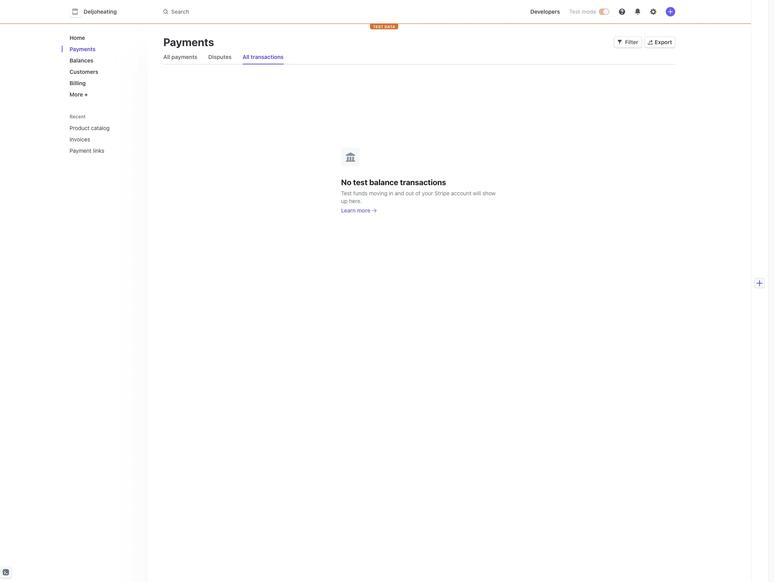 Task type: vqa. For each thing, say whether or not it's contained in the screenshot.
transactions in the tab list
yes



Task type: locate. For each thing, give the bounding box(es) containing it.
balance
[[370, 178, 399, 187]]

1 pin to navigation image from the top
[[135, 125, 141, 131]]

settings image
[[651, 9, 657, 15]]

test up up
[[342, 190, 352, 197]]

developers
[[531, 8, 561, 15]]

test
[[354, 178, 368, 187]]

all transactions
[[243, 54, 284, 60]]

disputes
[[209, 54, 232, 60]]

1 horizontal spatial all
[[243, 54, 250, 60]]

all inside all transactions link
[[243, 54, 250, 60]]

search
[[171, 8, 189, 15]]

1 vertical spatial test
[[342, 190, 352, 197]]

pin to navigation image
[[135, 125, 141, 131], [135, 136, 141, 143]]

learn more
[[342, 207, 371, 214]]

all right "disputes" on the top of page
[[243, 54, 250, 60]]

all for all transactions
[[243, 54, 250, 60]]

0 vertical spatial pin to navigation image
[[135, 125, 141, 131]]

payment
[[70, 147, 92, 154]]

invoices link
[[67, 133, 131, 146]]

pin to navigation image up pin to navigation image
[[135, 136, 141, 143]]

Search text field
[[159, 4, 379, 19]]

tab list
[[160, 50, 676, 65]]

data
[[385, 24, 396, 29]]

pin to navigation image for product catalog
[[135, 125, 141, 131]]

more
[[358, 207, 371, 214]]

account
[[452, 190, 472, 197]]

0 horizontal spatial test
[[342, 190, 352, 197]]

payments link
[[67, 43, 142, 56]]

test mode
[[570, 8, 597, 15]]

payments
[[164, 36, 214, 49], [70, 46, 96, 52]]

2 all from the left
[[243, 54, 250, 60]]

home link
[[67, 31, 142, 44]]

all inside all payments link
[[164, 54, 170, 60]]

here.
[[349, 198, 362, 204]]

balances
[[70, 57, 93, 64]]

test for test mode
[[570, 8, 581, 15]]

all payments
[[164, 54, 198, 60]]

1 all from the left
[[164, 54, 170, 60]]

funds
[[354, 190, 368, 197]]

1 horizontal spatial transactions
[[400, 178, 447, 187]]

customers link
[[67, 65, 142, 78]]

no test balance transactions
[[342, 178, 447, 187]]

1 vertical spatial pin to navigation image
[[135, 136, 141, 143]]

test
[[570, 8, 581, 15], [342, 190, 352, 197]]

export
[[656, 39, 673, 45]]

2 pin to navigation image from the top
[[135, 136, 141, 143]]

payments up balances
[[70, 46, 96, 52]]

in
[[389, 190, 394, 197]]

payments up payments
[[164, 36, 214, 49]]

0 horizontal spatial all
[[164, 54, 170, 60]]

disputes link
[[205, 52, 235, 63]]

0 horizontal spatial transactions
[[251, 54, 284, 60]]

invoices
[[70, 136, 90, 143]]

export button
[[645, 37, 676, 48]]

test left mode
[[570, 8, 581, 15]]

tab list containing all payments
[[160, 50, 676, 65]]

0 vertical spatial test
[[570, 8, 581, 15]]

all
[[164, 54, 170, 60], [243, 54, 250, 60]]

pin to navigation image down the clear history 'image'
[[135, 125, 141, 131]]

up
[[342, 198, 348, 204]]

1 horizontal spatial test
[[570, 8, 581, 15]]

test inside the test funds moving in and out of your stripe account will show up here.
[[342, 190, 352, 197]]

all left payments
[[164, 54, 170, 60]]

0 vertical spatial transactions
[[251, 54, 284, 60]]

payments
[[172, 54, 198, 60]]

balances link
[[67, 54, 142, 67]]

transactions
[[251, 54, 284, 60], [400, 178, 447, 187]]



Task type: describe. For each thing, give the bounding box(es) containing it.
more +
[[70, 91, 88, 98]]

of
[[416, 190, 421, 197]]

recent element
[[62, 122, 148, 157]]

1 vertical spatial transactions
[[400, 178, 447, 187]]

test data
[[373, 24, 396, 29]]

billing
[[70, 80, 86, 86]]

Search search field
[[159, 4, 379, 19]]

developers link
[[528, 5, 564, 18]]

help image
[[620, 9, 626, 15]]

filter
[[626, 39, 639, 45]]

product catalog
[[70, 125, 110, 131]]

no
[[342, 178, 352, 187]]

0 horizontal spatial payments
[[70, 46, 96, 52]]

transactions inside tab list
[[251, 54, 284, 60]]

will
[[473, 190, 482, 197]]

pin to navigation image for invoices
[[135, 136, 141, 143]]

show
[[483, 190, 496, 197]]

all payments link
[[160, 52, 201, 63]]

your
[[422, 190, 434, 197]]

pin to navigation image
[[135, 148, 141, 154]]

+
[[84, 91, 88, 98]]

product catalog link
[[67, 122, 131, 135]]

deljoheating button
[[70, 6, 125, 17]]

clear history image
[[135, 114, 139, 119]]

billing link
[[67, 77, 142, 90]]

all transactions link
[[240, 52, 287, 63]]

and
[[395, 190, 405, 197]]

test for test funds moving in and out of your stripe account will show up here.
[[342, 190, 352, 197]]

filter button
[[615, 37, 642, 48]]

stripe
[[435, 190, 450, 197]]

links
[[93, 147, 104, 154]]

product
[[70, 125, 90, 131]]

out
[[406, 190, 414, 197]]

svg image
[[618, 40, 623, 45]]

catalog
[[91, 125, 110, 131]]

moving
[[369, 190, 388, 197]]

more
[[70, 91, 83, 98]]

payment links
[[70, 147, 104, 154]]

test
[[373, 24, 384, 29]]

1 horizontal spatial payments
[[164, 36, 214, 49]]

deljoheating
[[84, 8, 117, 15]]

home
[[70, 34, 85, 41]]

test funds moving in and out of your stripe account will show up here.
[[342, 190, 496, 204]]

learn more link
[[342, 207, 377, 215]]

all for all payments
[[164, 54, 170, 60]]

mode
[[582, 8, 597, 15]]

payment links link
[[67, 144, 131, 157]]

customers
[[70, 68, 98, 75]]

learn
[[342, 207, 356, 214]]

recent
[[70, 114, 86, 120]]



